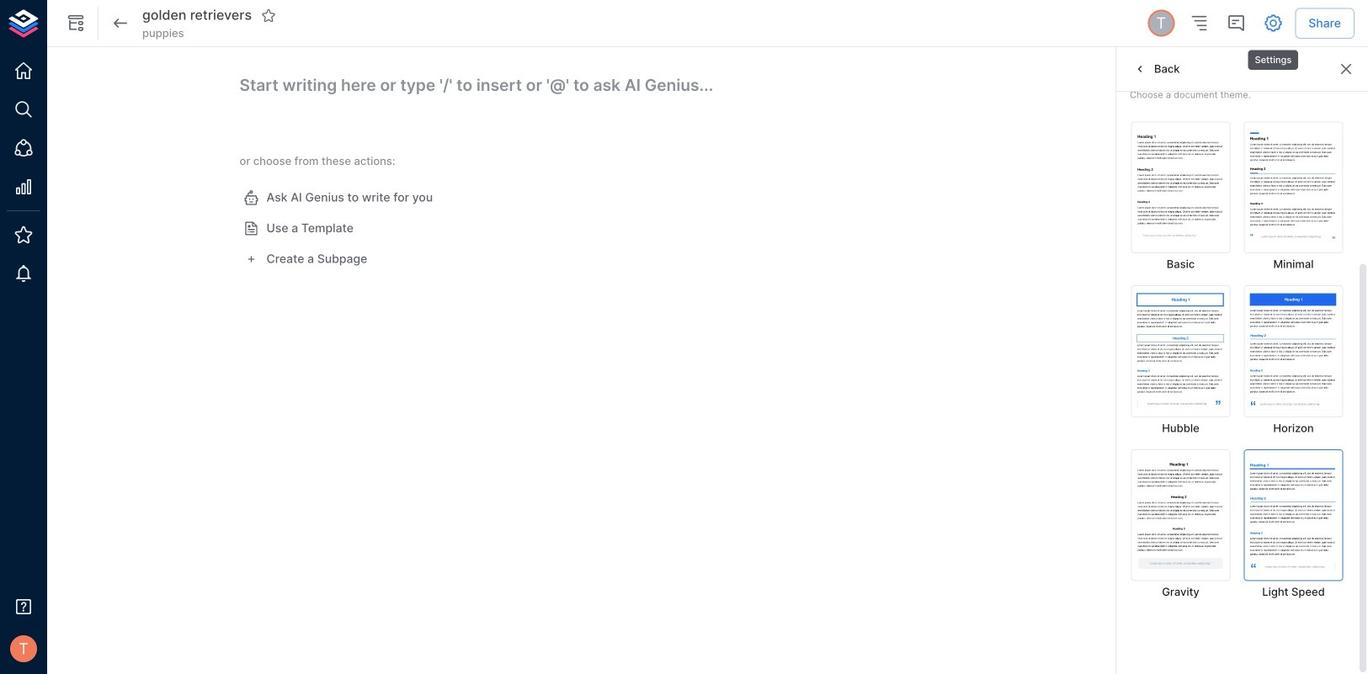 Task type: vqa. For each thing, say whether or not it's contained in the screenshot.
tooltip
yes



Task type: describe. For each thing, give the bounding box(es) containing it.
comments image
[[1227, 13, 1247, 33]]

show wiki image
[[66, 13, 86, 33]]

go back image
[[110, 13, 131, 33]]



Task type: locate. For each thing, give the bounding box(es) containing it.
favorite image
[[261, 8, 276, 23]]

table of contents image
[[1190, 13, 1210, 33]]

tooltip
[[1247, 38, 1301, 72]]

settings image
[[1264, 13, 1284, 33]]



